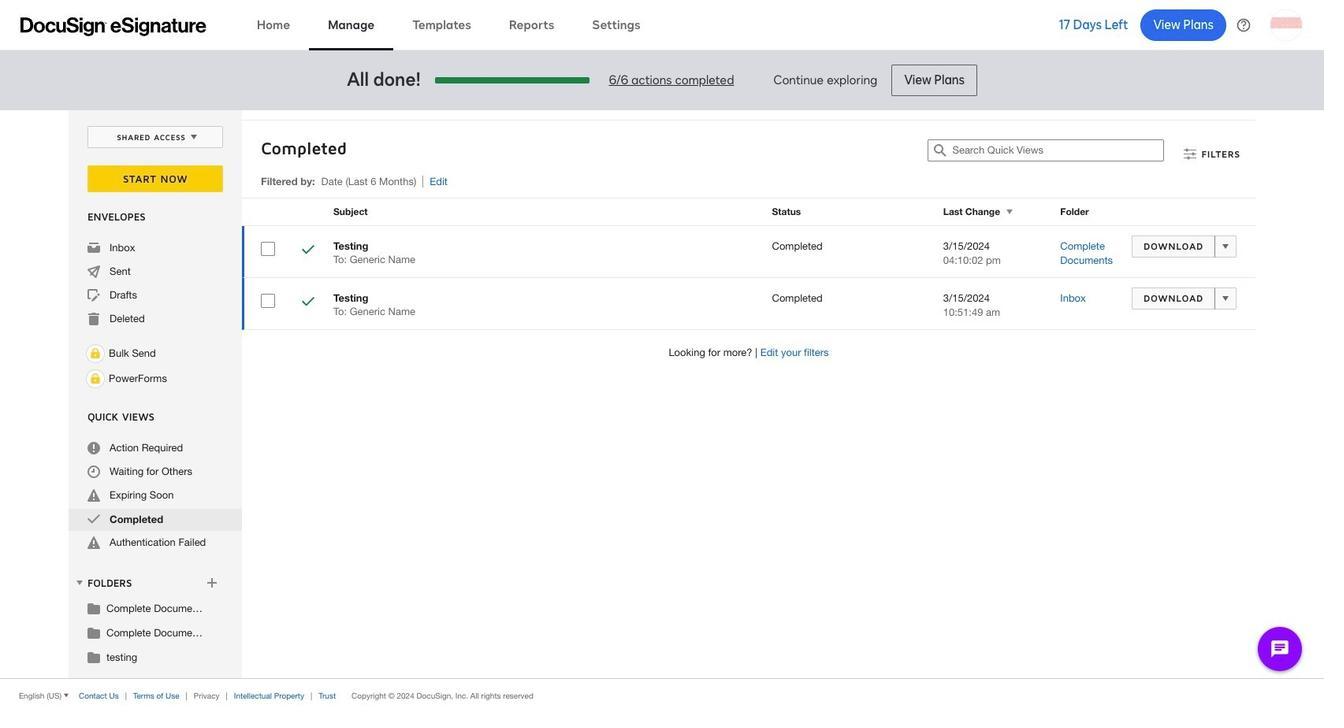 Task type: locate. For each thing, give the bounding box(es) containing it.
lock image
[[86, 345, 105, 363], [86, 370, 105, 389]]

0 vertical spatial lock image
[[86, 345, 105, 363]]

folder image
[[88, 602, 100, 615], [88, 651, 100, 664]]

completed image
[[302, 244, 315, 259]]

2 lock image from the top
[[86, 370, 105, 389]]

completed image
[[88, 513, 100, 526]]

1 vertical spatial folder image
[[88, 651, 100, 664]]

1 folder image from the top
[[88, 602, 100, 615]]

action required image
[[88, 442, 100, 455]]

folder image down folder image
[[88, 651, 100, 664]]

your uploaded profile image image
[[1271, 9, 1302, 41]]

draft image
[[88, 289, 100, 302]]

completed image
[[302, 296, 315, 311]]

secondary navigation region
[[69, 110, 1260, 679]]

1 vertical spatial lock image
[[86, 370, 105, 389]]

trash image
[[88, 313, 100, 326]]

folder image up folder image
[[88, 602, 100, 615]]

0 vertical spatial folder image
[[88, 602, 100, 615]]



Task type: describe. For each thing, give the bounding box(es) containing it.
folder image
[[88, 627, 100, 639]]

alert image
[[88, 490, 100, 502]]

more info region
[[0, 679, 1324, 713]]

Search Quick Views text field
[[953, 140, 1164, 161]]

inbox image
[[88, 242, 100, 255]]

2 folder image from the top
[[88, 651, 100, 664]]

view folders image
[[73, 577, 86, 590]]

1 lock image from the top
[[86, 345, 105, 363]]

sent image
[[88, 266, 100, 278]]

alert image
[[88, 537, 100, 550]]

docusign esignature image
[[20, 17, 207, 36]]

clock image
[[88, 466, 100, 479]]



Task type: vqa. For each thing, say whether or not it's contained in the screenshot.
The Star Filled image
no



